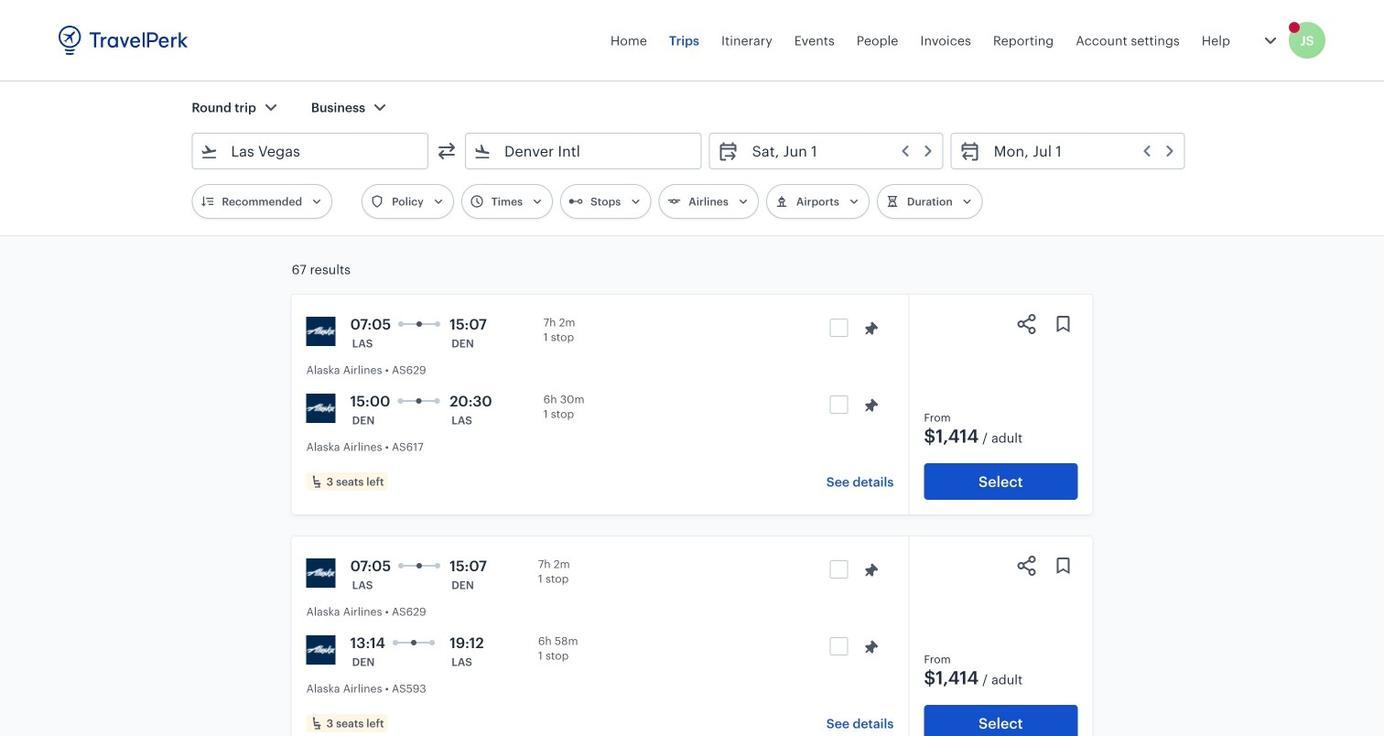 Task type: locate. For each thing, give the bounding box(es) containing it.
From search field
[[218, 136, 404, 166]]

alaska airlines image
[[307, 559, 336, 588], [307, 636, 336, 665]]

0 vertical spatial alaska airlines image
[[307, 559, 336, 588]]

1 vertical spatial alaska airlines image
[[307, 636, 336, 665]]

1 vertical spatial alaska airlines image
[[307, 394, 336, 423]]

0 vertical spatial alaska airlines image
[[307, 317, 336, 346]]

2 alaska airlines image from the top
[[307, 636, 336, 665]]

1 alaska airlines image from the top
[[307, 559, 336, 588]]

alaska airlines image
[[307, 317, 336, 346], [307, 394, 336, 423]]



Task type: describe. For each thing, give the bounding box(es) containing it.
Return field
[[981, 136, 1177, 166]]

Depart field
[[740, 136, 936, 166]]

To search field
[[492, 136, 677, 166]]

2 alaska airlines image from the top
[[307, 394, 336, 423]]

1 alaska airlines image from the top
[[307, 317, 336, 346]]



Task type: vqa. For each thing, say whether or not it's contained in the screenshot.
the Calendar APPLICATION
no



